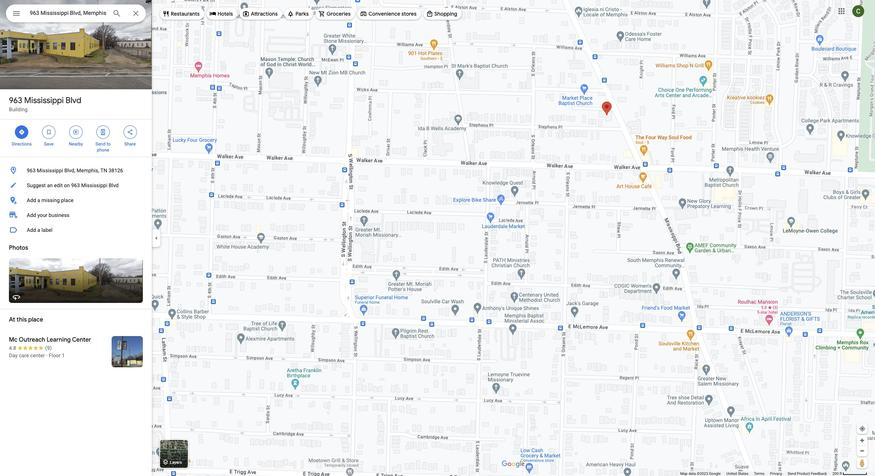 Task type: locate. For each thing, give the bounding box(es) containing it.
963 inside 'button'
[[71, 182, 80, 188]]

edit
[[54, 182, 63, 188]]

groceries button
[[316, 5, 355, 23]]

0 vertical spatial blvd
[[66, 95, 81, 106]]

©2023
[[698, 472, 709, 476]]

place inside button
[[61, 197, 74, 203]]

1 vertical spatial add
[[27, 212, 36, 218]]

tn
[[101, 168, 107, 174]]

send inside send to phone
[[96, 142, 106, 147]]

1 vertical spatial 963
[[27, 168, 36, 174]]

hotels
[[218, 10, 233, 17]]

blvd inside 'button'
[[109, 182, 119, 188]]

1 horizontal spatial send
[[788, 472, 797, 476]]

attractions button
[[240, 5, 282, 23]]

1 add from the top
[[27, 197, 36, 203]]

place down the on
[[61, 197, 74, 203]]

mississippi inside 963 mississippi blvd building
[[24, 95, 64, 106]]

save
[[44, 142, 54, 147]]

add a missing place button
[[0, 193, 152, 208]]

0 horizontal spatial send
[[96, 142, 106, 147]]

map
[[681, 472, 688, 476]]

0 horizontal spatial 963
[[9, 95, 22, 106]]

add left label
[[27, 227, 36, 233]]

 button
[[6, 4, 27, 24]]

963 up building
[[9, 95, 22, 106]]

send left product
[[788, 472, 797, 476]]

add for add your business
[[27, 212, 36, 218]]

send up phone
[[96, 142, 106, 147]]

phone
[[97, 147, 109, 153]]

add down suggest
[[27, 197, 36, 203]]

mississippi
[[24, 95, 64, 106], [37, 168, 63, 174], [81, 182, 107, 188]]

a
[[37, 197, 40, 203], [37, 227, 40, 233]]

2 vertical spatial add
[[27, 227, 36, 233]]

mississippi inside 963 mississippi blvd, memphis, tn 38126 button
[[37, 168, 63, 174]]

963
[[9, 95, 22, 106], [27, 168, 36, 174], [71, 182, 80, 188]]

2 vertical spatial mississippi
[[81, 182, 107, 188]]

mississippi up building
[[24, 95, 64, 106]]

1 horizontal spatial place
[[61, 197, 74, 203]]

an
[[47, 182, 53, 188]]

mississippi up an
[[37, 168, 63, 174]]

963 inside button
[[27, 168, 36, 174]]

200 ft
[[833, 472, 843, 476]]

2 horizontal spatial 963
[[71, 182, 80, 188]]

2 a from the top
[[37, 227, 40, 233]]

collapse side panel image
[[152, 234, 161, 242]]


[[100, 128, 106, 136]]

send
[[96, 142, 106, 147], [788, 472, 797, 476]]

0 vertical spatial send
[[96, 142, 106, 147]]

mississippi inside suggest an edit on 963 mississippi blvd 'button'
[[81, 182, 107, 188]]

united
[[727, 472, 738, 476]]

convenience
[[369, 10, 401, 17]]

zoom in image
[[860, 438, 866, 444]]

963 mississippi blvd main content
[[0, 0, 152, 476]]

1 horizontal spatial 963
[[27, 168, 36, 174]]

1 a from the top
[[37, 197, 40, 203]]

parks
[[296, 10, 309, 17]]

place
[[61, 197, 74, 203], [28, 316, 43, 324]]

day care center · floor 1
[[9, 353, 65, 359]]

963 up suggest
[[27, 168, 36, 174]]

1 vertical spatial send
[[788, 472, 797, 476]]

mc
[[9, 336, 17, 344]]

0 vertical spatial a
[[37, 197, 40, 203]]

0 horizontal spatial blvd
[[66, 95, 81, 106]]

mississippi down memphis, at top left
[[81, 182, 107, 188]]

send inside button
[[788, 472, 797, 476]]

1 vertical spatial mississippi
[[37, 168, 63, 174]]

0 vertical spatial add
[[27, 197, 36, 203]]

footer
[[681, 471, 833, 476]]

add a label button
[[0, 223, 152, 238]]

1 horizontal spatial blvd
[[109, 182, 119, 188]]

privacy button
[[771, 471, 783, 476]]

2 vertical spatial 963
[[71, 182, 80, 188]]

3 add from the top
[[27, 227, 36, 233]]

0 horizontal spatial place
[[28, 316, 43, 324]]

at
[[9, 316, 15, 324]]

terms
[[755, 472, 765, 476]]

suggest an edit on 963 mississippi blvd button
[[0, 178, 152, 193]]


[[18, 128, 25, 136]]

blvd up the  on the top left of the page
[[66, 95, 81, 106]]

convenience stores
[[369, 10, 417, 17]]

blvd
[[66, 95, 81, 106], [109, 182, 119, 188]]

mississippi for blvd
[[24, 95, 64, 106]]

add for add a missing place
[[27, 197, 36, 203]]

share
[[125, 142, 136, 147]]

google
[[710, 472, 721, 476]]

·
[[46, 353, 48, 359]]

2 add from the top
[[27, 212, 36, 218]]

show street view coverage image
[[858, 458, 868, 469]]

groceries
[[327, 10, 351, 17]]

200
[[833, 472, 840, 476]]

building
[[9, 107, 28, 112]]

blvd down 38126
[[109, 182, 119, 188]]

photos
[[9, 244, 28, 252]]

1 vertical spatial blvd
[[109, 182, 119, 188]]

footer containing map data ©2023 google
[[681, 471, 833, 476]]

send product feedback
[[788, 472, 828, 476]]

a for missing
[[37, 197, 40, 203]]

a left label
[[37, 227, 40, 233]]

0 vertical spatial place
[[61, 197, 74, 203]]

your
[[37, 212, 47, 218]]

0 vertical spatial mississippi
[[24, 95, 64, 106]]

add for add a label
[[27, 227, 36, 233]]

add left your
[[27, 212, 36, 218]]

place right this at the left bottom
[[28, 316, 43, 324]]

show your location image
[[860, 426, 867, 432]]

a left missing
[[37, 197, 40, 203]]

None field
[[30, 9, 107, 18]]

1 vertical spatial a
[[37, 227, 40, 233]]

0 vertical spatial 963
[[9, 95, 22, 106]]

963 inside 963 mississippi blvd building
[[9, 95, 22, 106]]

963 mississippi blvd, memphis, tn 38126 button
[[0, 163, 152, 178]]

963 right the on
[[71, 182, 80, 188]]

add
[[27, 197, 36, 203], [27, 212, 36, 218], [27, 227, 36, 233]]



Task type: vqa. For each thing, say whether or not it's contained in the screenshot.


Task type: describe. For each thing, give the bounding box(es) containing it.
add a label
[[27, 227, 53, 233]]

map data ©2023 google
[[681, 472, 721, 476]]

add a missing place
[[27, 197, 74, 203]]

to
[[107, 142, 111, 147]]

send for send to phone
[[96, 142, 106, 147]]

send product feedback button
[[788, 471, 828, 476]]

send to phone
[[96, 142, 111, 153]]

feedback
[[812, 472, 828, 476]]

ft
[[840, 472, 843, 476]]

label
[[42, 227, 53, 233]]

on
[[64, 182, 70, 188]]

suggest
[[27, 182, 46, 188]]

united states button
[[727, 471, 749, 476]]

center
[[30, 353, 45, 359]]

this
[[17, 316, 27, 324]]

963 for blvd
[[9, 95, 22, 106]]

blvd inside 963 mississippi blvd building
[[66, 95, 81, 106]]

200 ft button
[[833, 472, 868, 476]]

restaurants
[[171, 10, 200, 17]]

actions for 963 mississippi blvd region
[[0, 120, 152, 157]]

 search field
[[6, 4, 146, 24]]

hotels button
[[207, 5, 238, 23]]

footer inside google maps element
[[681, 471, 833, 476]]

zoom out image
[[860, 448, 866, 454]]

business
[[49, 212, 69, 218]]

floor
[[49, 353, 61, 359]]

google account: christina overa  
(christinaovera9@gmail.com) image
[[853, 5, 865, 17]]

directions
[[12, 142, 32, 147]]

4.8
[[9, 345, 16, 351]]

suggest an edit on 963 mississippi blvd
[[27, 182, 119, 188]]

privacy
[[771, 472, 783, 476]]

send for send product feedback
[[788, 472, 797, 476]]

states
[[739, 472, 749, 476]]

none field inside "963 mississippi blvd, memphis, tn 38126" field
[[30, 9, 107, 18]]

google maps element
[[0, 0, 876, 476]]

1
[[62, 353, 65, 359]]

united states
[[727, 472, 749, 476]]

restaurants button
[[160, 5, 204, 23]]

outreach
[[19, 336, 45, 344]]

attractions
[[251, 10, 278, 17]]

missing
[[42, 197, 60, 203]]

day
[[9, 353, 18, 359]]

mc outreach learning center
[[9, 336, 91, 344]]

a for label
[[37, 227, 40, 233]]

center
[[72, 336, 91, 344]]

nearby
[[69, 142, 83, 147]]

product
[[798, 472, 811, 476]]

shopping button
[[424, 5, 462, 23]]

mississippi for blvd,
[[37, 168, 63, 174]]


[[46, 128, 52, 136]]

memphis,
[[77, 168, 99, 174]]

learning
[[47, 336, 71, 344]]

add your business link
[[0, 208, 152, 223]]

(9)
[[45, 345, 52, 351]]

38126
[[109, 168, 123, 174]]

blvd,
[[64, 168, 75, 174]]

terms button
[[755, 471, 765, 476]]


[[73, 128, 79, 136]]


[[12, 8, 21, 19]]

963 for blvd,
[[27, 168, 36, 174]]

layers
[[170, 460, 182, 465]]

data
[[689, 472, 697, 476]]


[[127, 128, 134, 136]]

963 Mississippi Blvd, Memphis, TN 38126 field
[[6, 4, 146, 22]]

963 mississippi blvd building
[[9, 95, 81, 112]]

add your business
[[27, 212, 69, 218]]

at this place
[[9, 316, 43, 324]]

963 mississippi blvd, memphis, tn 38126
[[27, 168, 123, 174]]

1 vertical spatial place
[[28, 316, 43, 324]]

4.8 stars 9 reviews image
[[9, 344, 52, 352]]

shopping
[[435, 10, 458, 17]]

parks button
[[285, 5, 314, 23]]

convenience stores button
[[358, 5, 421, 23]]

care
[[19, 353, 29, 359]]

stores
[[402, 10, 417, 17]]



